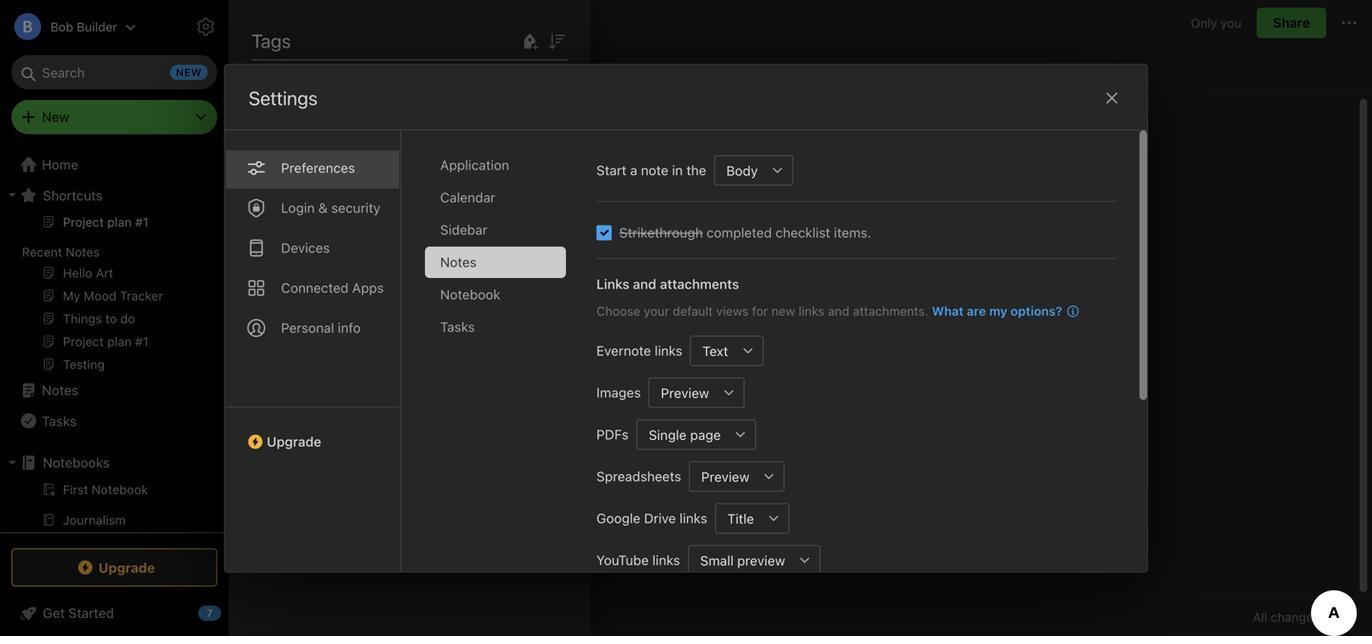 Task type: locate. For each thing, give the bounding box(es) containing it.
1 horizontal spatial upgrade button
[[225, 407, 400, 457]]

small preview button
[[688, 545, 790, 576]]

tab list
[[225, 130, 401, 572], [425, 149, 581, 572]]

0 vertical spatial upgrade
[[267, 434, 321, 450]]

upgrade inside tab list
[[267, 434, 321, 450]]

preview up title button at the right of page
[[701, 469, 750, 485]]

1 vertical spatial tasks
[[42, 413, 77, 429]]

s row group
[[252, 114, 583, 206]]

views
[[716, 304, 749, 318]]

nov
[[335, 59, 359, 74]]

close image
[[1101, 87, 1124, 109]]

title
[[727, 511, 754, 527]]

options?
[[1011, 304, 1062, 318]]

preview inside field
[[701, 469, 750, 485]]

evernote links
[[597, 343, 683, 359]]

page
[[690, 427, 721, 443]]

home link
[[0, 150, 229, 180]]

the
[[687, 162, 706, 178]]

all changes saved
[[1253, 610, 1357, 625]]

recent notes
[[22, 245, 100, 259]]

1 horizontal spatial and
[[828, 304, 850, 318]]

saved
[[1323, 610, 1357, 625]]

small
[[700, 553, 734, 568]]

upgrade for the left the upgrade popup button
[[98, 560, 155, 576]]

notes
[[66, 245, 100, 259], [440, 254, 477, 270], [42, 383, 78, 398]]

1 vertical spatial upgrade
[[98, 560, 155, 576]]

choose your default views for new links and attachments.
[[597, 304, 929, 318]]

preview button for spreadsheets
[[689, 462, 754, 492]]

Choose default view option for PDFs field
[[636, 420, 756, 450]]

1 horizontal spatial upgrade
[[267, 434, 321, 450]]

1 vertical spatial preview button
[[689, 462, 754, 492]]

Choose default view option for Spreadsheets field
[[689, 462, 785, 492]]

0 vertical spatial tasks
[[440, 319, 475, 335]]

application tab
[[425, 149, 566, 181]]

tasks button
[[0, 406, 220, 436]]

start a note in the
[[597, 162, 706, 178]]

single page button
[[636, 420, 726, 450]]

Start a new note in the body or title. field
[[714, 155, 793, 186]]

1 vertical spatial and
[[828, 304, 850, 318]]

1 vertical spatial upgrade button
[[11, 549, 217, 587]]

text button
[[690, 336, 733, 366]]

&
[[318, 200, 328, 216]]

small preview
[[700, 553, 785, 568]]

preview up single page
[[661, 385, 709, 401]]

upgrade button
[[225, 407, 400, 457], [11, 549, 217, 587]]

expand notebooks image
[[5, 456, 20, 471]]

0 horizontal spatial and
[[633, 276, 656, 292]]

0 horizontal spatial upgrade
[[98, 560, 155, 576]]

preview button up title button at the right of page
[[689, 462, 754, 492]]

None search field
[[25, 55, 204, 90]]

apps
[[352, 280, 384, 296]]

tab list containing application
[[425, 149, 581, 572]]

tasks down 'notebook'
[[440, 319, 475, 335]]

0 vertical spatial upgrade button
[[225, 407, 400, 457]]

Select80 checkbox
[[597, 225, 612, 240]]

links
[[799, 304, 825, 318], [655, 343, 683, 359], [680, 511, 707, 526], [653, 553, 680, 568]]

Search text field
[[25, 55, 204, 90]]

preview button
[[649, 378, 714, 408], [689, 462, 754, 492]]

0 horizontal spatial tab list
[[225, 130, 401, 572]]

tasks
[[440, 319, 475, 335], [42, 413, 77, 429]]

group
[[0, 478, 220, 570]]

preview inside choose default view option for images 'field'
[[661, 385, 709, 401]]

upgrade
[[267, 434, 321, 450], [98, 560, 155, 576]]

0 vertical spatial preview
[[661, 385, 709, 401]]

1 horizontal spatial tab list
[[425, 149, 581, 572]]

what
[[932, 304, 964, 318]]

s
[[252, 185, 260, 202]]

0
[[324, 159, 331, 172]]

attachments
[[660, 276, 739, 292]]

preferences
[[281, 160, 355, 176]]

0 vertical spatial and
[[633, 276, 656, 292]]

tree containing home
[[0, 150, 229, 637]]

settings image
[[194, 15, 217, 38]]

stores ( 0 )
[[274, 158, 336, 172]]

notes down sidebar
[[440, 254, 477, 270]]

you
[[1221, 15, 1242, 30]]

preview for spreadsheets
[[701, 469, 750, 485]]

tab list containing preferences
[[225, 130, 401, 572]]

links down your
[[655, 343, 683, 359]]

1 horizontal spatial tasks
[[440, 319, 475, 335]]

preview button up "single page" "button"
[[649, 378, 714, 408]]

attachments.
[[853, 304, 929, 318]]

recent notes group
[[0, 211, 220, 383]]

and up your
[[633, 276, 656, 292]]

all
[[1253, 610, 1267, 625]]

choose
[[597, 304, 640, 318]]

login & security
[[281, 200, 381, 216]]

stores
[[274, 158, 315, 172]]

connected apps
[[281, 280, 384, 296]]

and left attachments. at the right of page
[[828, 304, 850, 318]]

your
[[644, 304, 669, 318]]

0 horizontal spatial tasks
[[42, 413, 77, 429]]

0 vertical spatial preview button
[[649, 378, 714, 408]]

preview
[[737, 553, 785, 568]]

and
[[633, 276, 656, 292], [828, 304, 850, 318]]

tree
[[0, 150, 229, 637]]

single page
[[649, 427, 721, 443]]

shortcuts button
[[0, 180, 220, 211]]

Choose default view option for Evernote links field
[[690, 336, 764, 366]]

google
[[597, 511, 641, 526]]

1 vertical spatial preview
[[701, 469, 750, 485]]

notes right recent
[[66, 245, 100, 259]]

tasks up "notebooks" in the left bottom of the page
[[42, 413, 77, 429]]

spreadsheets
[[597, 469, 681, 484]]

preview
[[661, 385, 709, 401], [701, 469, 750, 485]]

notes tab
[[425, 247, 566, 278]]

what are my options?
[[932, 304, 1062, 318]]

notebooks link
[[0, 448, 220, 478]]

notes link
[[0, 375, 220, 406]]



Task type: describe. For each thing, give the bounding box(es) containing it.
note
[[641, 162, 669, 178]]

Find tags… text field
[[253, 83, 545, 108]]

my
[[989, 304, 1007, 318]]

notes inside group
[[66, 245, 100, 259]]

preview for images
[[661, 385, 709, 401]]

tab list for application
[[225, 130, 401, 572]]

upgrade button inside tab list
[[225, 407, 400, 457]]

)
[[331, 159, 336, 172]]

notes up tasks button
[[42, 383, 78, 398]]

last
[[244, 59, 270, 74]]

links and attachments
[[597, 276, 739, 292]]

notes inside tab
[[440, 254, 477, 270]]

security
[[331, 200, 381, 216]]

tab list for start a note in the
[[425, 149, 581, 572]]

2023
[[376, 59, 409, 74]]

pdfs
[[597, 427, 629, 442]]

drive
[[644, 511, 676, 526]]

start
[[597, 162, 627, 178]]

calendar
[[440, 189, 495, 205]]

google drive links
[[597, 511, 707, 526]]

shortcuts
[[43, 187, 103, 203]]

on
[[316, 59, 332, 74]]

upgrade for the upgrade popup button within the tab list
[[267, 434, 321, 450]]

info
[[338, 320, 361, 336]]

Choose default view option for Google Drive links field
[[715, 503, 789, 534]]

new
[[42, 109, 69, 125]]

notebooks
[[43, 455, 110, 471]]

new
[[772, 304, 795, 318]]

notebook
[[440, 287, 500, 302]]

sidebar
[[440, 222, 488, 238]]

create new tag image
[[518, 30, 541, 53]]

edited
[[274, 59, 313, 74]]

recent
[[22, 245, 62, 259]]

connected
[[281, 280, 349, 296]]

new button
[[11, 100, 217, 134]]

note window element
[[229, 0, 1372, 637]]

settings
[[249, 87, 318, 109]]

youtube
[[597, 553, 649, 568]]

last edited on nov 1, 2023
[[244, 59, 409, 74]]

changes
[[1271, 610, 1320, 625]]

Note Editor text field
[[229, 91, 1372, 598]]

checklist
[[776, 225, 830, 240]]

tasks inside tab
[[440, 319, 475, 335]]

notebook tab
[[425, 279, 566, 310]]

tasks inside button
[[42, 413, 77, 429]]

application
[[440, 157, 509, 173]]

text
[[703, 343, 728, 359]]

sidebar tab
[[425, 214, 566, 246]]

Choose default view option for YouTube links field
[[688, 545, 821, 576]]

tags
[[252, 30, 291, 52]]

only you
[[1191, 15, 1242, 30]]

add tag image
[[273, 606, 295, 629]]

expand note image
[[242, 11, 265, 34]]

completed
[[707, 225, 772, 240]]

links
[[597, 276, 630, 292]]

calendar tab
[[425, 182, 566, 213]]

links right new
[[799, 304, 825, 318]]

links right drive
[[680, 511, 707, 526]]

items.
[[834, 225, 871, 240]]

login
[[281, 200, 315, 216]]

body button
[[714, 155, 763, 186]]

only
[[1191, 15, 1217, 30]]

a
[[630, 162, 637, 178]]

share button
[[1257, 8, 1327, 38]]

links down drive
[[653, 553, 680, 568]]

tasks tab
[[425, 311, 566, 343]]

Choose default view option for Images field
[[649, 378, 745, 408]]

add a reminder image
[[240, 606, 263, 629]]

strikethrough completed checklist items.
[[619, 225, 871, 240]]

personal
[[281, 320, 334, 336]]

images
[[597, 385, 641, 401]]

personal info
[[281, 320, 361, 336]]

in
[[672, 162, 683, 178]]

title button
[[715, 503, 759, 534]]

for
[[752, 304, 768, 318]]

body
[[726, 163, 758, 178]]

are
[[967, 304, 986, 318]]

home
[[42, 157, 78, 172]]

1,
[[363, 59, 373, 74]]

preview button for images
[[649, 378, 714, 408]]

evernote
[[597, 343, 651, 359]]

0 horizontal spatial upgrade button
[[11, 549, 217, 587]]

default
[[673, 304, 713, 318]]

devices
[[281, 240, 330, 256]]

single
[[649, 427, 687, 443]]

youtube links
[[597, 553, 680, 568]]

(
[[320, 159, 324, 172]]

strikethrough
[[619, 225, 703, 240]]

share
[[1273, 15, 1310, 30]]



Task type: vqa. For each thing, say whether or not it's contained in the screenshot.


